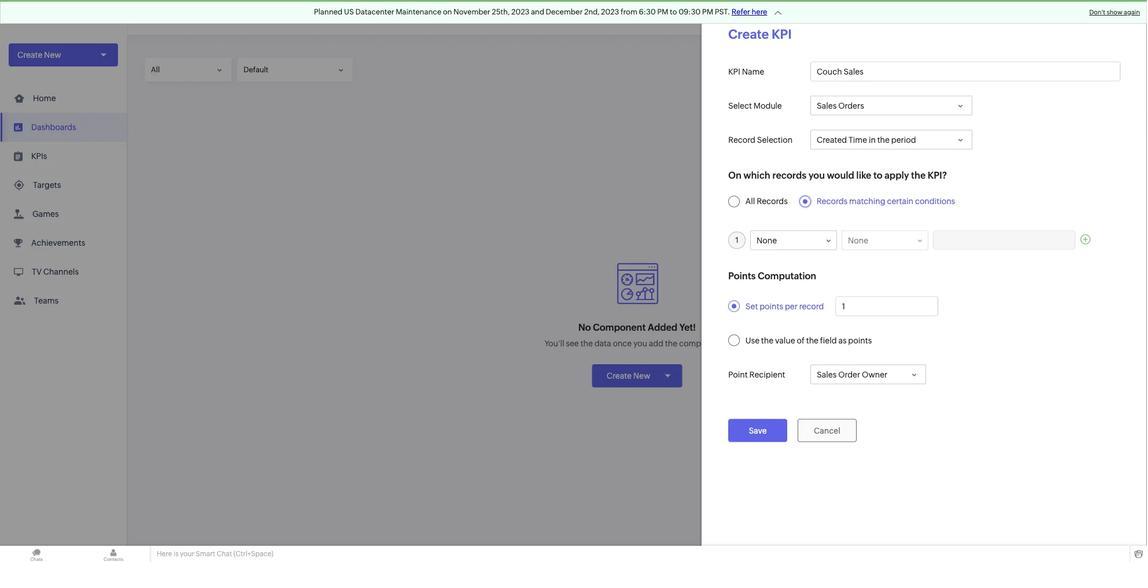 Task type: describe. For each thing, give the bounding box(es) containing it.
Sales Order Owner field
[[811, 365, 927, 385]]

0 horizontal spatial kpi
[[729, 67, 741, 76]]

0 vertical spatial create new
[[17, 50, 61, 60]]

1 records from the left
[[757, 197, 788, 206]]

sales for sales order owner
[[817, 370, 837, 379]]

created time in the period
[[817, 135, 917, 144]]

record
[[729, 135, 756, 144]]

record
[[800, 302, 825, 311]]

november
[[454, 8, 491, 16]]

achievements
[[31, 238, 85, 248]]

1 vertical spatial you
[[634, 339, 648, 348]]

points computation
[[729, 271, 817, 282]]

2 vertical spatial create
[[607, 372, 632, 381]]

tv channels
[[32, 267, 79, 277]]

channels
[[43, 267, 79, 277]]

Add Points text field
[[837, 297, 938, 316]]

in
[[869, 135, 876, 144]]

matching
[[850, 197, 886, 206]]

component
[[593, 322, 646, 333]]

name
[[742, 67, 765, 76]]

cancel
[[814, 426, 841, 436]]

record selection
[[729, 135, 793, 144]]

sales order owner
[[817, 370, 888, 379]]

2 records from the left
[[817, 197, 848, 206]]

us
[[344, 8, 354, 16]]

would
[[827, 170, 855, 181]]

sales for sales orders
[[817, 101, 837, 110]]

1 vertical spatial create
[[17, 50, 42, 60]]

points
[[729, 271, 756, 282]]

data
[[595, 339, 612, 348]]

records matching certain conditions
[[817, 197, 956, 206]]

again
[[1125, 9, 1141, 16]]

motivator
[[26, 12, 69, 23]]

2 none from the left
[[849, 236, 869, 245]]

show
[[1107, 9, 1123, 16]]

25th,
[[492, 8, 510, 16]]

apply
[[885, 170, 910, 181]]

the left kpi?
[[912, 170, 926, 181]]

1 horizontal spatial new
[[634, 372, 651, 381]]

the right of
[[807, 336, 819, 345]]

the right see
[[581, 339, 593, 348]]

save button
[[729, 419, 788, 443]]

like
[[857, 170, 872, 181]]

field
[[821, 336, 837, 345]]

select module
[[729, 101, 782, 110]]

the right use
[[762, 336, 774, 345]]

use
[[746, 336, 760, 345]]

refer
[[732, 8, 751, 16]]

1 none from the left
[[757, 236, 777, 245]]

kpis
[[31, 152, 47, 161]]

create kpi
[[729, 27, 792, 41]]

created
[[817, 135, 848, 144]]

and
[[531, 8, 545, 16]]

planned
[[314, 8, 343, 16]]

use the value of the field as points
[[746, 336, 872, 345]]

set
[[746, 302, 759, 311]]

1 vertical spatial create new
[[607, 372, 651, 381]]

maintenance
[[396, 8, 442, 16]]

tv
[[32, 267, 42, 277]]

datacenter
[[356, 8, 395, 16]]

all
[[746, 197, 756, 206]]

no
[[579, 322, 591, 333]]

see
[[566, 339, 579, 348]]

value
[[776, 336, 796, 345]]

2 pm from the left
[[703, 8, 714, 16]]

point
[[729, 370, 748, 379]]

on which records you would like to apply the kpi?
[[729, 170, 948, 181]]

yet!
[[680, 322, 697, 333]]

(ctrl+space)
[[234, 550, 274, 558]]

of
[[797, 336, 805, 345]]

targets
[[33, 181, 61, 190]]

cancel button
[[798, 419, 857, 443]]

the right add
[[666, 339, 678, 348]]

dashboards
[[31, 123, 76, 132]]

teams
[[34, 296, 59, 306]]

games
[[32, 210, 59, 219]]

2nd,
[[585, 8, 600, 16]]

0 horizontal spatial to
[[670, 8, 678, 16]]



Task type: vqa. For each thing, say whether or not it's contained in the screenshot.
"option"
no



Task type: locate. For each thing, give the bounding box(es) containing it.
1 pm from the left
[[658, 8, 669, 16]]

Created Time in the period field
[[811, 130, 973, 150]]

2023 left and
[[512, 8, 530, 16]]

records
[[757, 197, 788, 206], [817, 197, 848, 206]]

1 vertical spatial new
[[634, 372, 651, 381]]

orders
[[839, 101, 865, 110]]

1 horizontal spatial records
[[817, 197, 848, 206]]

here
[[157, 550, 172, 558]]

add
[[649, 339, 664, 348]]

none down matching
[[849, 236, 869, 245]]

select
[[729, 101, 752, 110]]

owner
[[863, 370, 888, 379]]

None text field
[[812, 62, 1121, 81], [934, 231, 1076, 249], [812, 62, 1121, 81], [934, 231, 1076, 249]]

pm right 6:30
[[658, 8, 669, 16]]

1 2023 from the left
[[512, 8, 530, 16]]

1 horizontal spatial you
[[809, 170, 825, 181]]

user image
[[1112, 8, 1131, 27]]

0 horizontal spatial pm
[[658, 8, 669, 16]]

you left would
[[809, 170, 825, 181]]

6:30
[[639, 8, 656, 16]]

sales orders
[[817, 101, 865, 110]]

Sales Orders field
[[811, 96, 973, 115]]

per
[[785, 302, 798, 311]]

1 vertical spatial kpi
[[729, 67, 741, 76]]

1 horizontal spatial pm
[[703, 8, 714, 16]]

added
[[648, 322, 678, 333]]

pst.
[[715, 8, 731, 16]]

you
[[809, 170, 825, 181], [634, 339, 648, 348]]

0 vertical spatial points
[[760, 302, 784, 311]]

certain
[[888, 197, 914, 206]]

on
[[729, 170, 742, 181]]

contacts image
[[77, 546, 150, 563]]

don't
[[1090, 9, 1106, 16]]

0 vertical spatial create
[[729, 27, 769, 41]]

to left 09:30
[[670, 8, 678, 16]]

list containing home
[[0, 84, 127, 315]]

is
[[174, 550, 179, 558]]

records down on which records you would like to apply the kpi?
[[817, 197, 848, 206]]

the
[[878, 135, 890, 144], [912, 170, 926, 181], [762, 336, 774, 345], [807, 336, 819, 345], [581, 339, 593, 348], [666, 339, 678, 348]]

smart
[[196, 550, 215, 558]]

your
[[180, 550, 194, 558]]

you left add
[[634, 339, 648, 348]]

planned us datacenter maintenance on november 25th, 2023 and december 2nd, 2023 from 6:30 pm to 09:30 pm pst. refer here
[[314, 8, 768, 16]]

sales left orders
[[817, 101, 837, 110]]

09:30
[[679, 8, 701, 16]]

the right 'in'
[[878, 135, 890, 144]]

once
[[613, 339, 632, 348]]

point recipient
[[729, 370, 786, 379]]

2 sales from the top
[[817, 370, 837, 379]]

0 vertical spatial sales
[[817, 101, 837, 110]]

from
[[621, 8, 638, 16]]

module
[[754, 101, 782, 110]]

december
[[546, 8, 583, 16]]

1 horizontal spatial create new
[[607, 372, 651, 381]]

none
[[757, 236, 777, 245], [849, 236, 869, 245]]

chats image
[[0, 546, 73, 563]]

0 horizontal spatial you
[[634, 339, 648, 348]]

points right set
[[760, 302, 784, 311]]

0 horizontal spatial records
[[757, 197, 788, 206]]

1 sales from the top
[[817, 101, 837, 110]]

the inside field
[[878, 135, 890, 144]]

1 horizontal spatial points
[[849, 336, 872, 345]]

0 vertical spatial you
[[809, 170, 825, 181]]

0 vertical spatial to
[[670, 8, 678, 16]]

1 vertical spatial sales
[[817, 370, 837, 379]]

create down motivator
[[17, 50, 42, 60]]

selection
[[758, 135, 793, 144]]

points right as
[[849, 336, 872, 345]]

0 horizontal spatial 2023
[[512, 8, 530, 16]]

0 horizontal spatial points
[[760, 302, 784, 311]]

records
[[773, 170, 807, 181]]

sales
[[817, 101, 837, 110], [817, 370, 837, 379]]

as
[[839, 336, 847, 345]]

all records
[[746, 197, 788, 206]]

pm
[[658, 8, 669, 16], [703, 8, 714, 16]]

here is your smart chat (ctrl+space)
[[157, 550, 274, 558]]

home
[[33, 94, 56, 103]]

to right the like
[[874, 170, 883, 181]]

new down motivator
[[44, 50, 61, 60]]

save
[[749, 426, 767, 436]]

sales inside 'field'
[[817, 370, 837, 379]]

order
[[839, 370, 861, 379]]

which
[[744, 170, 771, 181]]

create down refer here link
[[729, 27, 769, 41]]

you'll
[[545, 339, 565, 348]]

conditions
[[916, 197, 956, 206]]

0 horizontal spatial create
[[17, 50, 42, 60]]

create
[[729, 27, 769, 41], [17, 50, 42, 60], [607, 372, 632, 381]]

don't show again
[[1090, 9, 1141, 16]]

1 horizontal spatial to
[[874, 170, 883, 181]]

here
[[752, 8, 768, 16]]

0 horizontal spatial none
[[757, 236, 777, 245]]

records right all
[[757, 197, 788, 206]]

create new
[[17, 50, 61, 60], [607, 372, 651, 381]]

1 horizontal spatial none
[[849, 236, 869, 245]]

0 horizontal spatial create new
[[17, 50, 61, 60]]

chat
[[217, 550, 232, 558]]

kpi
[[772, 27, 792, 41], [729, 67, 741, 76]]

kpi?
[[928, 170, 948, 181]]

list
[[0, 84, 127, 315]]

kpi name
[[729, 67, 765, 76]]

set points per record
[[746, 302, 825, 311]]

sales left order
[[817, 370, 837, 379]]

time
[[849, 135, 868, 144]]

2023 right 2nd,
[[601, 8, 620, 16]]

0 vertical spatial new
[[44, 50, 61, 60]]

new
[[44, 50, 61, 60], [634, 372, 651, 381]]

1 vertical spatial points
[[849, 336, 872, 345]]

create new down once at the right bottom
[[607, 372, 651, 381]]

2 horizontal spatial create
[[729, 27, 769, 41]]

sales inside field
[[817, 101, 837, 110]]

recipient
[[750, 370, 786, 379]]

0 horizontal spatial new
[[44, 50, 61, 60]]

you'll see the data once you add the components!
[[545, 339, 730, 348]]

1 horizontal spatial kpi
[[772, 27, 792, 41]]

on
[[443, 8, 452, 16]]

create down once at the right bottom
[[607, 372, 632, 381]]

1 vertical spatial to
[[874, 170, 883, 181]]

refer here link
[[732, 8, 768, 16]]

0 vertical spatial kpi
[[772, 27, 792, 41]]

1 horizontal spatial create
[[607, 372, 632, 381]]

components!
[[680, 339, 730, 348]]

1 horizontal spatial 2023
[[601, 8, 620, 16]]

new down you'll see the data once you add the components!
[[634, 372, 651, 381]]

don't show again link
[[1090, 9, 1141, 16]]

computation
[[758, 271, 817, 282]]

period
[[892, 135, 917, 144]]

pm left pst.
[[703, 8, 714, 16]]

2 2023 from the left
[[601, 8, 620, 16]]

create new down motivator
[[17, 50, 61, 60]]

none up points computation
[[757, 236, 777, 245]]



